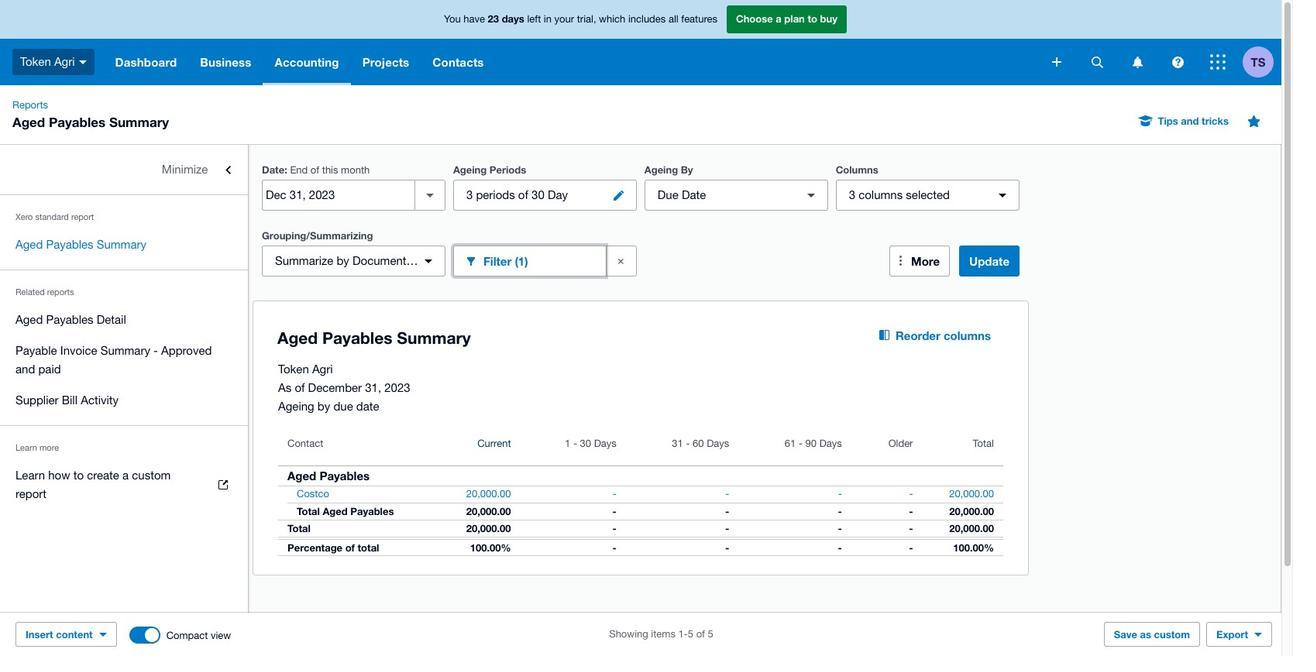 Task type: vqa. For each thing, say whether or not it's contained in the screenshot.


Task type: locate. For each thing, give the bounding box(es) containing it.
1 vertical spatial columns
[[944, 329, 991, 343]]

to left buy
[[808, 13, 818, 25]]

31,
[[365, 381, 381, 394]]

in
[[544, 13, 552, 25]]

1 vertical spatial date
[[682, 188, 706, 202]]

which
[[599, 13, 626, 25]]

payables inside "link"
[[46, 238, 93, 251]]

learn inside learn how to create a custom report
[[16, 469, 45, 482]]

columns down columns
[[859, 188, 903, 202]]

2 20,000.00 link from the left
[[940, 487, 1004, 502]]

1 20,000.00 link from the left
[[457, 487, 520, 502]]

total button
[[923, 429, 1004, 466]]

payables for aged payables summary
[[46, 238, 93, 251]]

0 horizontal spatial token
[[20, 55, 51, 68]]

agri up december
[[312, 363, 333, 376]]

total
[[973, 438, 994, 450], [297, 505, 320, 518], [288, 522, 311, 535]]

1 horizontal spatial agri
[[312, 363, 333, 376]]

by
[[337, 254, 349, 267], [318, 400, 330, 413]]

summarize by document type button
[[262, 246, 446, 277]]

1 horizontal spatial and
[[1181, 115, 1199, 127]]

of inside report output element
[[345, 542, 355, 554]]

learn
[[16, 443, 37, 453], [16, 469, 45, 482]]

0 horizontal spatial report
[[16, 488, 47, 501]]

date
[[262, 164, 285, 176], [682, 188, 706, 202]]

to right how
[[73, 469, 84, 482]]

90
[[806, 438, 817, 450]]

2 horizontal spatial svg image
[[1211, 54, 1226, 70]]

payables
[[49, 114, 106, 130], [46, 238, 93, 251], [46, 313, 93, 326], [320, 469, 370, 483], [351, 505, 394, 518]]

xero
[[16, 212, 33, 222]]

0 vertical spatial agri
[[54, 55, 75, 68]]

agri inside token agri as of december 31, 2023 ageing by due date
[[312, 363, 333, 376]]

costco link
[[278, 487, 339, 502]]

due date
[[658, 188, 706, 202]]

custom right create
[[132, 469, 171, 482]]

2 horizontal spatial days
[[820, 438, 842, 450]]

accounting button
[[263, 39, 351, 85]]

30 left day
[[532, 188, 545, 202]]

0 horizontal spatial 30
[[532, 188, 545, 202]]

a inside banner
[[776, 13, 782, 25]]

filter (1) button
[[453, 246, 606, 277]]

of left this
[[311, 164, 319, 176]]

payables down reports
[[46, 313, 93, 326]]

1 vertical spatial learn
[[16, 469, 45, 482]]

1-
[[679, 629, 688, 640]]

ageing up periods
[[453, 164, 487, 176]]

0 vertical spatial custom
[[132, 469, 171, 482]]

token inside token agri popup button
[[20, 55, 51, 68]]

2 vertical spatial summary
[[101, 344, 150, 357]]

summary up minimize button
[[109, 114, 169, 130]]

2 horizontal spatial ageing
[[645, 164, 678, 176]]

of left total on the bottom of the page
[[345, 542, 355, 554]]

aged
[[12, 114, 45, 130], [16, 238, 43, 251], [16, 313, 43, 326], [288, 469, 316, 483], [323, 505, 348, 518]]

token agri button
[[0, 39, 104, 85]]

0 vertical spatial by
[[337, 254, 349, 267]]

of right periods
[[518, 188, 529, 202]]

days right 90
[[820, 438, 842, 450]]

contacts
[[433, 55, 484, 69]]

aged inside "link"
[[16, 238, 43, 251]]

learn down learn more on the bottom of the page
[[16, 469, 45, 482]]

0 vertical spatial columns
[[859, 188, 903, 202]]

2 learn from the top
[[16, 469, 45, 482]]

aged payables summary
[[16, 238, 146, 251]]

0 horizontal spatial svg image
[[79, 60, 86, 64]]

0 vertical spatial report
[[71, 212, 94, 222]]

and down payable
[[16, 363, 35, 376]]

summary inside payable invoice summary - approved and paid
[[101, 344, 150, 357]]

ageing left by
[[645, 164, 678, 176]]

:
[[285, 164, 287, 176]]

0 vertical spatial to
[[808, 13, 818, 25]]

as
[[1141, 629, 1152, 641]]

reorder columns button
[[867, 320, 1004, 351]]

days for 1 - 30 days
[[594, 438, 617, 450]]

agri inside popup button
[[54, 55, 75, 68]]

2 100.00% from the left
[[953, 542, 994, 554]]

payables for aged payables
[[320, 469, 370, 483]]

1 horizontal spatial ageing
[[453, 164, 487, 176]]

0 horizontal spatial agri
[[54, 55, 75, 68]]

custom
[[132, 469, 171, 482], [1154, 629, 1191, 641]]

30 inside button
[[580, 438, 591, 450]]

0 vertical spatial learn
[[16, 443, 37, 453]]

agri for token agri
[[54, 55, 75, 68]]

1 vertical spatial summary
[[97, 238, 146, 251]]

you have 23 days left in your trial, which includes all features
[[444, 13, 718, 25]]

1 3 from the left
[[466, 188, 473, 202]]

1 vertical spatial custom
[[1154, 629, 1191, 641]]

0 vertical spatial summary
[[109, 114, 169, 130]]

summary for invoice
[[101, 344, 150, 357]]

1 - 30 days button
[[520, 429, 626, 466]]

and
[[1181, 115, 1199, 127], [16, 363, 35, 376]]

30 right 1
[[580, 438, 591, 450]]

minimize
[[162, 163, 208, 176]]

1 vertical spatial agri
[[312, 363, 333, 376]]

learn left the more
[[16, 443, 37, 453]]

3 periods of 30 day button
[[453, 180, 637, 211]]

1 horizontal spatial svg image
[[1133, 56, 1143, 68]]

1 horizontal spatial date
[[682, 188, 706, 202]]

summary down minimize button
[[97, 238, 146, 251]]

0 vertical spatial 30
[[532, 188, 545, 202]]

report
[[71, 212, 94, 222], [16, 488, 47, 501]]

3 days from the left
[[820, 438, 842, 450]]

payables down reports link
[[49, 114, 106, 130]]

days inside button
[[594, 438, 617, 450]]

3 left periods
[[466, 188, 473, 202]]

days for 61 - 90 days
[[820, 438, 842, 450]]

1 5 from the left
[[688, 629, 694, 640]]

date left end
[[262, 164, 285, 176]]

dashboard link
[[104, 39, 189, 85]]

supplier bill activity
[[16, 394, 119, 407]]

columns
[[859, 188, 903, 202], [944, 329, 991, 343]]

1 horizontal spatial 100.00%
[[953, 542, 994, 554]]

filter (1)
[[484, 254, 528, 268]]

report output element
[[278, 429, 1004, 556]]

1 horizontal spatial 20,000.00 link
[[940, 487, 1004, 502]]

0 horizontal spatial to
[[73, 469, 84, 482]]

ageing down 'as'
[[278, 400, 314, 413]]

summary inside "link"
[[97, 238, 146, 251]]

supplier bill activity link
[[0, 385, 248, 416]]

0 horizontal spatial 3
[[466, 188, 473, 202]]

supplier
[[16, 394, 59, 407]]

1 horizontal spatial a
[[776, 13, 782, 25]]

1 horizontal spatial by
[[337, 254, 349, 267]]

export
[[1217, 629, 1249, 641]]

0 horizontal spatial ageing
[[278, 400, 314, 413]]

2 days from the left
[[707, 438, 730, 450]]

0 horizontal spatial days
[[594, 438, 617, 450]]

all
[[669, 13, 679, 25]]

custom right as
[[1154, 629, 1191, 641]]

1 vertical spatial total
[[297, 505, 320, 518]]

aged down the related
[[16, 313, 43, 326]]

0 horizontal spatial custom
[[132, 469, 171, 482]]

days
[[594, 438, 617, 450], [707, 438, 730, 450], [820, 438, 842, 450]]

due date button
[[645, 180, 828, 211]]

current
[[478, 438, 511, 450]]

document
[[353, 254, 407, 267]]

percentage of total
[[288, 542, 379, 554]]

1 horizontal spatial to
[[808, 13, 818, 25]]

aged for aged payables summary
[[16, 238, 43, 251]]

learn for learn more
[[16, 443, 37, 453]]

reports
[[47, 288, 74, 297]]

month
[[341, 164, 370, 176]]

plan
[[785, 13, 805, 25]]

this
[[322, 164, 338, 176]]

20,000.00 link down total button
[[940, 487, 1004, 502]]

- inside payable invoice summary - approved and paid
[[154, 344, 158, 357]]

days right 60 on the right of the page
[[707, 438, 730, 450]]

and right tips
[[1181, 115, 1199, 127]]

5 right 1-
[[708, 629, 714, 640]]

1 vertical spatial by
[[318, 400, 330, 413]]

ageing inside token agri as of december 31, 2023 ageing by due date
[[278, 400, 314, 413]]

1 horizontal spatial custom
[[1154, 629, 1191, 641]]

insert
[[26, 629, 53, 641]]

3 for 3 periods of 30 day
[[466, 188, 473, 202]]

summary down aged payables detail link
[[101, 344, 150, 357]]

days right 1
[[594, 438, 617, 450]]

aged down reports link
[[12, 114, 45, 130]]

5
[[688, 629, 694, 640], [708, 629, 714, 640]]

0 vertical spatial date
[[262, 164, 285, 176]]

0 horizontal spatial 5
[[688, 629, 694, 640]]

your
[[555, 13, 574, 25]]

activity
[[81, 394, 119, 407]]

a left plan
[[776, 13, 782, 25]]

reorder columns
[[896, 329, 991, 343]]

filter
[[484, 254, 512, 268]]

report up aged payables summary
[[71, 212, 94, 222]]

compact
[[166, 630, 208, 641]]

2 vertical spatial total
[[288, 522, 311, 535]]

- link down 61 - 90 days
[[829, 487, 852, 502]]

ageing by
[[645, 164, 693, 176]]

due
[[658, 188, 679, 202]]

1 horizontal spatial svg image
[[1092, 56, 1103, 68]]

token agri
[[20, 55, 75, 68]]

1 vertical spatial 30
[[580, 438, 591, 450]]

0 horizontal spatial 20,000.00 link
[[457, 487, 520, 502]]

payables inside reports aged payables summary
[[49, 114, 106, 130]]

costco
[[297, 488, 329, 500]]

columns inside reorder columns button
[[944, 329, 991, 343]]

create
[[87, 469, 119, 482]]

older button
[[852, 429, 923, 466]]

- link down 1 - 30 days
[[604, 487, 626, 502]]

1 vertical spatial a
[[122, 469, 129, 482]]

total inside button
[[973, 438, 994, 450]]

banner
[[0, 0, 1282, 85]]

buy
[[820, 13, 838, 25]]

by
[[681, 164, 693, 176]]

1 vertical spatial to
[[73, 469, 84, 482]]

1 vertical spatial and
[[16, 363, 35, 376]]

- link down older at the bottom right of the page
[[900, 487, 923, 502]]

date right due
[[682, 188, 706, 202]]

30 inside button
[[532, 188, 545, 202]]

5 right items
[[688, 629, 694, 640]]

token agri as of december 31, 2023 ageing by due date
[[278, 363, 410, 413]]

by inside token agri as of december 31, 2023 ageing by due date
[[318, 400, 330, 413]]

token for token agri as of december 31, 2023 ageing by due date
[[278, 363, 309, 376]]

of right 'as'
[[295, 381, 305, 394]]

3 inside button
[[466, 188, 473, 202]]

agri up reports link
[[54, 55, 75, 68]]

1 days from the left
[[594, 438, 617, 450]]

1 horizontal spatial days
[[707, 438, 730, 450]]

1 vertical spatial token
[[278, 363, 309, 376]]

report down learn more on the bottom of the page
[[16, 488, 47, 501]]

1 horizontal spatial token
[[278, 363, 309, 376]]

by left due
[[318, 400, 330, 413]]

business
[[200, 55, 251, 69]]

0 vertical spatial total
[[973, 438, 994, 450]]

0 vertical spatial and
[[1181, 115, 1199, 127]]

report inside learn how to create a custom report
[[16, 488, 47, 501]]

1 vertical spatial report
[[16, 488, 47, 501]]

date : end of this month
[[262, 164, 370, 176]]

1 horizontal spatial 30
[[580, 438, 591, 450]]

0 vertical spatial token
[[20, 55, 51, 68]]

20,000.00 link down current button
[[457, 487, 520, 502]]

1 horizontal spatial 3
[[849, 188, 856, 202]]

60
[[693, 438, 704, 450]]

a right create
[[122, 469, 129, 482]]

1 - link from the left
[[604, 487, 626, 502]]

payables down contact button
[[320, 469, 370, 483]]

payables up total on the bottom of the page
[[351, 505, 394, 518]]

1 horizontal spatial columns
[[944, 329, 991, 343]]

to inside learn how to create a custom report
[[73, 469, 84, 482]]

by down grouping/summarizing
[[337, 254, 349, 267]]

2 horizontal spatial svg image
[[1172, 56, 1184, 68]]

date inside popup button
[[682, 188, 706, 202]]

- link down 31 - 60 days
[[716, 487, 739, 502]]

20,000.00 link
[[457, 487, 520, 502], [940, 487, 1004, 502]]

svg image
[[1092, 56, 1103, 68], [1172, 56, 1184, 68], [79, 60, 86, 64]]

summary inside reports aged payables summary
[[109, 114, 169, 130]]

columns for reorder
[[944, 329, 991, 343]]

token
[[20, 55, 51, 68], [278, 363, 309, 376]]

0 vertical spatial a
[[776, 13, 782, 25]]

1 learn from the top
[[16, 443, 37, 453]]

svg image
[[1211, 54, 1226, 70], [1133, 56, 1143, 68], [1053, 57, 1062, 67]]

0 horizontal spatial a
[[122, 469, 129, 482]]

as
[[278, 381, 292, 394]]

columns for 3
[[859, 188, 903, 202]]

remove all filters image
[[609, 249, 634, 274]]

0 horizontal spatial by
[[318, 400, 330, 413]]

token up 'as'
[[278, 363, 309, 376]]

a inside learn how to create a custom report
[[122, 469, 129, 482]]

payables down xero standard report
[[46, 238, 93, 251]]

export button
[[1207, 622, 1273, 647]]

columns right reorder
[[944, 329, 991, 343]]

aged up costco link
[[288, 469, 316, 483]]

0 horizontal spatial and
[[16, 363, 35, 376]]

2 3 from the left
[[849, 188, 856, 202]]

61
[[785, 438, 796, 450]]

0 horizontal spatial 100.00%
[[470, 542, 511, 554]]

3 down columns
[[849, 188, 856, 202]]

custom inside button
[[1154, 629, 1191, 641]]

compact view
[[166, 630, 231, 641]]

choose a plan to buy
[[736, 13, 838, 25]]

token up "reports"
[[20, 55, 51, 68]]

2 - link from the left
[[716, 487, 739, 502]]

0 horizontal spatial columns
[[859, 188, 903, 202]]

payable invoice summary - approved and paid link
[[0, 336, 248, 385]]

token inside token agri as of december 31, 2023 ageing by due date
[[278, 363, 309, 376]]

ageing for ageing by
[[645, 164, 678, 176]]

1 horizontal spatial 5
[[708, 629, 714, 640]]

aged down xero
[[16, 238, 43, 251]]



Task type: describe. For each thing, give the bounding box(es) containing it.
minimize button
[[0, 154, 248, 185]]

includes
[[628, 13, 666, 25]]

payables for aged payables detail
[[46, 313, 93, 326]]

(1)
[[515, 254, 528, 268]]

accounting
[[275, 55, 339, 69]]

to inside banner
[[808, 13, 818, 25]]

showing items 1-5 of 5
[[609, 629, 714, 640]]

aged down costco
[[323, 505, 348, 518]]

contact
[[288, 438, 323, 450]]

Select end date field
[[263, 181, 415, 210]]

1 horizontal spatial report
[[71, 212, 94, 222]]

december
[[308, 381, 362, 394]]

reports aged payables summary
[[12, 99, 169, 130]]

update
[[970, 254, 1010, 268]]

grouping/summarizing
[[262, 229, 373, 242]]

tips and tricks
[[1158, 115, 1229, 127]]

of right 1-
[[696, 629, 705, 640]]

you
[[444, 13, 461, 25]]

of inside date : end of this month
[[311, 164, 319, 176]]

view
[[211, 630, 231, 641]]

tricks
[[1202, 115, 1229, 127]]

how
[[48, 469, 70, 482]]

by inside summarize by document type popup button
[[337, 254, 349, 267]]

insert content
[[26, 629, 93, 641]]

aged inside reports aged payables summary
[[12, 114, 45, 130]]

percentage
[[288, 542, 343, 554]]

days for 31 - 60 days
[[707, 438, 730, 450]]

1 100.00% from the left
[[470, 542, 511, 554]]

selected
[[906, 188, 950, 202]]

- inside button
[[573, 438, 577, 450]]

periods
[[476, 188, 515, 202]]

have
[[464, 13, 485, 25]]

invoice
[[60, 344, 97, 357]]

related
[[16, 288, 45, 297]]

features
[[681, 13, 718, 25]]

2 5 from the left
[[708, 629, 714, 640]]

ageing periods
[[453, 164, 526, 176]]

0 horizontal spatial svg image
[[1053, 57, 1062, 67]]

more
[[912, 254, 940, 268]]

and inside 'button'
[[1181, 115, 1199, 127]]

date
[[356, 400, 379, 413]]

aged payables
[[288, 469, 370, 483]]

standard
[[35, 212, 69, 222]]

aged payables summary link
[[0, 229, 248, 260]]

due
[[334, 400, 353, 413]]

learn more
[[16, 443, 59, 453]]

1 - 30 days
[[565, 438, 617, 450]]

reports
[[12, 99, 48, 111]]

total aged payables
[[297, 505, 394, 518]]

3 for 3 columns selected
[[849, 188, 856, 202]]

save
[[1114, 629, 1138, 641]]

2023
[[385, 381, 410, 394]]

left
[[527, 13, 541, 25]]

31 - 60 days button
[[626, 429, 739, 466]]

aged for aged payables
[[288, 469, 316, 483]]

23
[[488, 13, 499, 25]]

0 horizontal spatial date
[[262, 164, 285, 176]]

ts
[[1251, 55, 1266, 69]]

tips and tricks button
[[1130, 109, 1239, 133]]

update button
[[960, 246, 1020, 277]]

and inside payable invoice summary - approved and paid
[[16, 363, 35, 376]]

contacts button
[[421, 39, 496, 85]]

4 - link from the left
[[900, 487, 923, 502]]

tips
[[1158, 115, 1179, 127]]

end
[[290, 164, 308, 176]]

dashboard
[[115, 55, 177, 69]]

svg image inside token agri popup button
[[79, 60, 86, 64]]

bill
[[62, 394, 78, 407]]

1
[[565, 438, 571, 450]]

custom inside learn how to create a custom report
[[132, 469, 171, 482]]

reports link
[[6, 98, 54, 113]]

content
[[56, 629, 93, 641]]

banner containing ts
[[0, 0, 1282, 85]]

ts button
[[1243, 39, 1282, 85]]

older
[[889, 438, 913, 450]]

projects
[[362, 55, 409, 69]]

3 - link from the left
[[829, 487, 852, 502]]

remove from favorites image
[[1239, 105, 1270, 136]]

paid
[[38, 363, 61, 376]]

ageing for ageing periods
[[453, 164, 487, 176]]

agri for token agri as of december 31, 2023 ageing by due date
[[312, 363, 333, 376]]

token for token agri
[[20, 55, 51, 68]]

insert content button
[[16, 622, 117, 647]]

day
[[548, 188, 568, 202]]

aged for aged payables detail
[[16, 313, 43, 326]]

learn how to create a custom report link
[[0, 460, 248, 510]]

trial,
[[577, 13, 596, 25]]

list of convenience dates image
[[415, 180, 446, 211]]

aged payables detail link
[[0, 305, 248, 336]]

current button
[[438, 429, 520, 466]]

projects button
[[351, 39, 421, 85]]

more
[[39, 443, 59, 453]]

reorder
[[896, 329, 941, 343]]

type
[[410, 254, 434, 267]]

choose
[[736, 13, 773, 25]]

of inside button
[[518, 188, 529, 202]]

summary for payables
[[97, 238, 146, 251]]

of inside token agri as of december 31, 2023 ageing by due date
[[295, 381, 305, 394]]

Report title field
[[274, 321, 842, 357]]

payable invoice summary - approved and paid
[[16, 344, 212, 376]]

learn for learn how to create a custom report
[[16, 469, 45, 482]]

save as custom
[[1114, 629, 1191, 641]]

days
[[502, 13, 525, 25]]

xero standard report
[[16, 212, 94, 222]]



